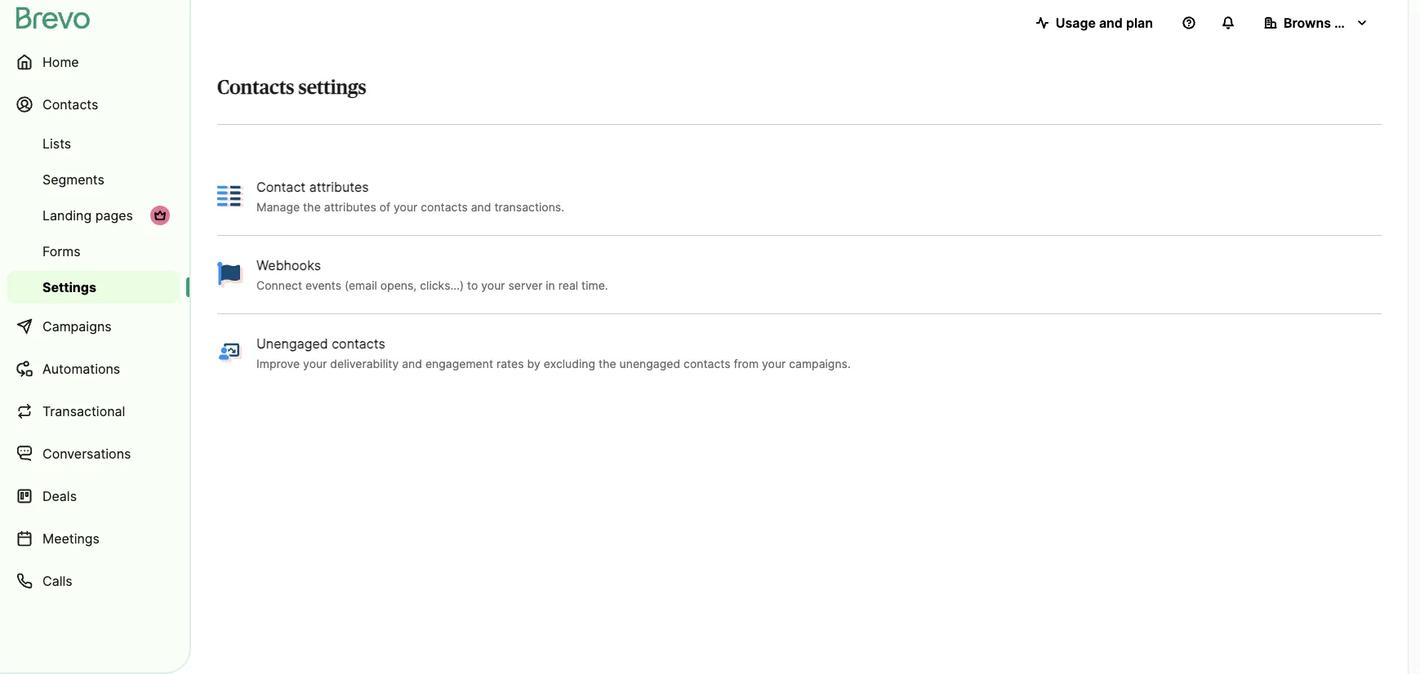 Task type: locate. For each thing, give the bounding box(es) containing it.
1 vertical spatial and
[[471, 200, 491, 214]]

calls link
[[7, 562, 180, 601]]

segments link
[[7, 163, 180, 196]]

opens,
[[381, 278, 417, 292]]

your inside contact attributes manage the attributes of your contacts and transactions.
[[394, 200, 418, 214]]

transactions.
[[495, 200, 565, 214]]

home link
[[7, 42, 180, 82]]

and inside contact attributes manage the attributes of your contacts and transactions.
[[471, 200, 491, 214]]

0 vertical spatial contacts
[[421, 200, 468, 214]]

browns enterprise
[[1285, 15, 1401, 31]]

the
[[303, 200, 321, 214], [599, 357, 617, 371]]

server
[[509, 278, 543, 292]]

0 vertical spatial and
[[1100, 15, 1123, 31]]

deals
[[42, 489, 77, 505]]

1 vertical spatial attributes
[[324, 200, 376, 214]]

0 horizontal spatial and
[[402, 357, 422, 371]]

your down unengaged at the left
[[303, 357, 327, 371]]

settings
[[42, 279, 96, 295]]

attributes left of
[[324, 200, 376, 214]]

1 horizontal spatial and
[[471, 200, 491, 214]]

0 horizontal spatial the
[[303, 200, 321, 214]]

real
[[559, 278, 579, 292]]

2 horizontal spatial and
[[1100, 15, 1123, 31]]

0 horizontal spatial contacts
[[42, 96, 98, 112]]

campaigns
[[42, 319, 112, 335]]

settings
[[299, 78, 367, 98]]

landing pages link
[[7, 199, 180, 232]]

home
[[42, 54, 79, 70]]

and left plan
[[1100, 15, 1123, 31]]

attributes
[[309, 179, 369, 195], [324, 200, 376, 214]]

contacts up 'deliverability'
[[332, 336, 386, 352]]

pages
[[95, 208, 133, 223]]

your right from in the right of the page
[[762, 357, 786, 371]]

rates
[[497, 357, 524, 371]]

0 vertical spatial the
[[303, 200, 321, 214]]

your inside "webhooks connect events (email opens, clicks…) to your server in real time."
[[482, 278, 505, 292]]

excluding
[[544, 357, 596, 371]]

time.
[[582, 278, 609, 292]]

clicks…)
[[420, 278, 464, 292]]

your right to
[[482, 278, 505, 292]]

engagement
[[426, 357, 494, 371]]

2 vertical spatial contacts
[[684, 357, 731, 371]]

contacts right of
[[421, 200, 468, 214]]

and inside button
[[1100, 15, 1123, 31]]

by
[[527, 357, 541, 371]]

contacts inside "link"
[[42, 96, 98, 112]]

1 vertical spatial the
[[599, 357, 617, 371]]

the right excluding
[[599, 357, 617, 371]]

and left engagement
[[402, 357, 422, 371]]

usage
[[1056, 15, 1096, 31]]

and left transactions.
[[471, 200, 491, 214]]

lists link
[[7, 127, 180, 160]]

webhooks
[[257, 257, 321, 273]]

to
[[467, 278, 478, 292]]

2 vertical spatial and
[[402, 357, 422, 371]]

webhooks connect events (email opens, clicks…) to your server in real time.
[[257, 257, 609, 292]]

enterprise
[[1335, 15, 1401, 31]]

forms link
[[7, 235, 180, 268]]

contacts
[[217, 78, 294, 98], [42, 96, 98, 112]]

1 horizontal spatial the
[[599, 357, 617, 371]]

contacts up lists
[[42, 96, 98, 112]]

meetings
[[42, 531, 100, 547]]

1 horizontal spatial contacts
[[217, 78, 294, 98]]

your right of
[[394, 200, 418, 214]]

2 horizontal spatial contacts
[[684, 357, 731, 371]]

and
[[1100, 15, 1123, 31], [471, 200, 491, 214], [402, 357, 422, 371]]

landing pages
[[42, 208, 133, 223]]

contacts
[[421, 200, 468, 214], [332, 336, 386, 352], [684, 357, 731, 371]]

of
[[380, 200, 391, 214]]

attributes right contact
[[309, 179, 369, 195]]

conversations link
[[7, 435, 180, 474]]

segments
[[42, 172, 105, 188]]

1 horizontal spatial contacts
[[421, 200, 468, 214]]

contact attributes manage the attributes of your contacts and transactions.
[[257, 179, 565, 214]]

the inside contact attributes manage the attributes of your contacts and transactions.
[[303, 200, 321, 214]]

your
[[394, 200, 418, 214], [482, 278, 505, 292], [303, 357, 327, 371], [762, 357, 786, 371]]

the inside unengaged contacts improve your deliverability and engagement rates by excluding the unengaged contacts from your campaigns.
[[599, 357, 617, 371]]

deliverability
[[330, 357, 399, 371]]

the right manage
[[303, 200, 321, 214]]

contacts left settings
[[217, 78, 294, 98]]

conversations
[[42, 446, 131, 462]]

contacts inside contact attributes manage the attributes of your contacts and transactions.
[[421, 200, 468, 214]]

1 vertical spatial contacts
[[332, 336, 386, 352]]

manage
[[257, 200, 300, 214]]

contacts left from in the right of the page
[[684, 357, 731, 371]]

unengaged
[[257, 336, 328, 352]]



Task type: describe. For each thing, give the bounding box(es) containing it.
campaigns.
[[789, 357, 851, 371]]

contacts link
[[7, 85, 180, 124]]

events
[[306, 278, 342, 292]]

transactional
[[42, 404, 125, 420]]

usage and plan button
[[1024, 7, 1167, 39]]

lists
[[42, 136, 71, 152]]

unengaged
[[620, 357, 681, 371]]

left___rvooi image
[[154, 209, 167, 222]]

connect
[[257, 278, 302, 292]]

plan
[[1127, 15, 1154, 31]]

browns enterprise button
[[1252, 7, 1401, 39]]

browns
[[1285, 15, 1332, 31]]

deals link
[[7, 477, 180, 516]]

transactional link
[[7, 392, 180, 431]]

settings link
[[7, 271, 180, 304]]

contacts for contacts settings
[[217, 78, 294, 98]]

unengaged contacts improve your deliverability and engagement rates by excluding the unengaged contacts from your campaigns.
[[257, 336, 851, 371]]

contacts for contacts
[[42, 96, 98, 112]]

campaigns link
[[7, 307, 180, 346]]

improve
[[257, 357, 300, 371]]

landing
[[42, 208, 92, 223]]

automations link
[[7, 350, 180, 389]]

in
[[546, 278, 555, 292]]

forms
[[42, 244, 81, 259]]

contacts settings
[[217, 78, 367, 98]]

(email
[[345, 278, 377, 292]]

automations
[[42, 361, 120, 377]]

0 vertical spatial attributes
[[309, 179, 369, 195]]

and inside unengaged contacts improve your deliverability and engagement rates by excluding the unengaged contacts from your campaigns.
[[402, 357, 422, 371]]

from
[[734, 357, 759, 371]]

meetings link
[[7, 520, 180, 559]]

0 horizontal spatial contacts
[[332, 336, 386, 352]]

usage and plan
[[1056, 15, 1154, 31]]

contact
[[257, 179, 306, 195]]

calls
[[42, 574, 72, 590]]



Task type: vqa. For each thing, say whether or not it's contained in the screenshot.
Build relationships on the left of the page
no



